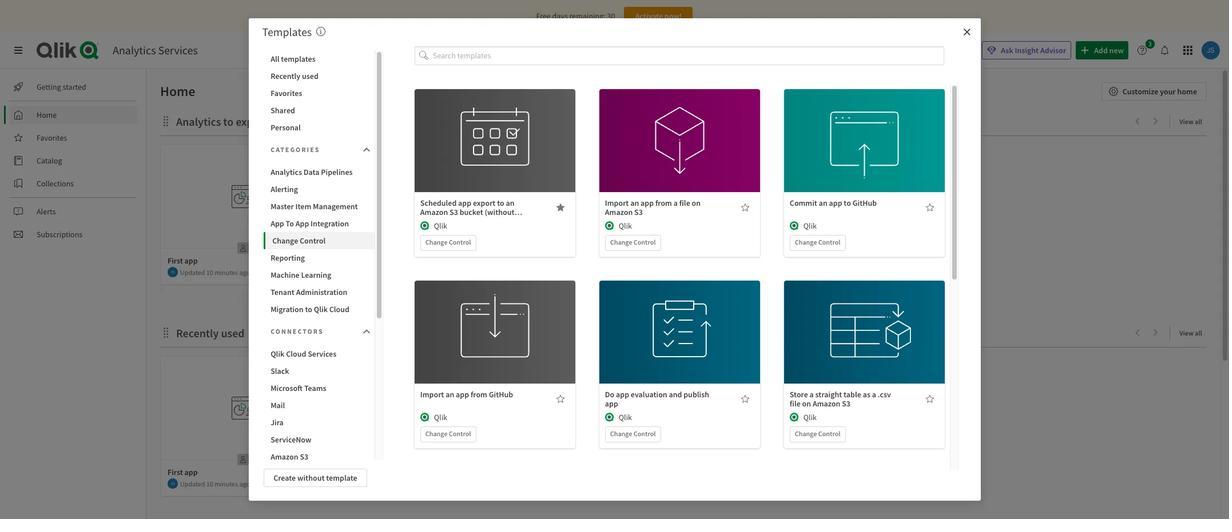 Task type: vqa. For each thing, say whether or not it's contained in the screenshot.
Activate
yes



Task type: describe. For each thing, give the bounding box(es) containing it.
to inside button
[[305, 304, 312, 315]]

details button for import an app from github
[[459, 336, 531, 354]]

change control for scheduled app export to an amazon s3 bucket (without data)
[[426, 238, 471, 246]]

alerts link
[[9, 203, 137, 221]]

collections
[[37, 179, 74, 189]]

catalog
[[37, 156, 62, 166]]

item
[[296, 201, 311, 212]]

change for import an app from github
[[426, 430, 448, 438]]

explore
[[236, 114, 273, 129]]

updated 10 minutes ago for analytics
[[180, 268, 250, 277]]

updated for recently used
[[180, 480, 205, 488]]

view all for recently used
[[1180, 329, 1203, 338]]

mail
[[271, 401, 285, 411]]

details button for scheduled app export to an amazon s3 bucket (without data)
[[459, 144, 531, 162]]

recently used inside home main content
[[176, 326, 245, 340]]

templates
[[281, 54, 316, 64]]

add to favorites image
[[741, 395, 750, 404]]

jacob simon element for recently used
[[168, 479, 178, 489]]

app to app integration
[[271, 219, 349, 229]]

services inside button
[[308, 349, 337, 359]]

amazon s3
[[271, 452, 309, 462]]

analytics data pipelines
[[271, 167, 353, 177]]

control for do app evaluation and publish app
[[634, 430, 656, 438]]

reporting button
[[264, 249, 375, 267]]

insight
[[1015, 45, 1039, 56]]

minutes for to
[[215, 268, 238, 277]]

ask insight advisor
[[1002, 45, 1067, 56]]

recently used button
[[264, 68, 375, 85]]

subscriptions link
[[9, 225, 137, 244]]

amazon inside button
[[271, 452, 298, 462]]

analytics data pipelines button
[[264, 164, 375, 181]]

(without
[[485, 207, 515, 217]]

remove from favorites image
[[556, 203, 565, 212]]

app to app integration button
[[264, 215, 375, 232]]

add to favorites image for store a straight table as a .csv file on amazon s3
[[926, 395, 935, 404]]

30
[[607, 11, 615, 21]]

ask insight advisor button
[[983, 41, 1072, 60]]

all for recently used
[[1195, 329, 1203, 338]]

details for import an app from a file on amazon s3
[[668, 148, 692, 158]]

free
[[536, 11, 551, 21]]

home
[[1178, 86, 1198, 97]]

analytics to explore
[[176, 114, 273, 129]]

recently inside home main content
[[176, 326, 219, 340]]

1 horizontal spatial a
[[810, 389, 814, 400]]

bucket
[[460, 207, 483, 217]]

activate
[[635, 11, 663, 21]]

app inside scheduled app export to an amazon s3 bucket (without data)
[[458, 198, 472, 208]]

activate now!
[[635, 11, 682, 21]]

all templates
[[271, 54, 316, 64]]

connectors
[[271, 327, 324, 336]]

use for scheduled app export to an amazon s3 bucket (without data)
[[472, 123, 485, 133]]

export
[[473, 198, 496, 208]]

all
[[271, 54, 280, 64]]

10 for recently
[[206, 480, 213, 488]]

.csv
[[878, 389, 891, 400]]

github for import an app from github
[[489, 389, 513, 400]]

publish
[[684, 389, 710, 400]]

view all link for analytics to explore
[[1180, 114, 1207, 128]]

first app for recently used
[[168, 467, 198, 478]]

getting started link
[[9, 78, 137, 96]]

change control for import an app from github
[[426, 430, 471, 438]]

personal
[[271, 122, 301, 133]]

qlik image for scheduled app export to an amazon s3 bucket (without data)
[[420, 221, 430, 230]]

qlik image for import an app from github
[[420, 413, 430, 422]]

templates
[[262, 25, 312, 39]]

to right commit
[[844, 198, 851, 208]]

template for commit an app to github
[[856, 123, 887, 133]]

jacob simon image for analytics to explore
[[168, 267, 178, 278]]

machine learning
[[271, 270, 332, 280]]

your
[[1161, 86, 1176, 97]]

favorites inside button
[[271, 88, 302, 98]]

s3 inside amazon s3 button
[[300, 452, 309, 462]]

data)
[[420, 216, 438, 226]]

control for import an app from a file on amazon s3
[[634, 238, 656, 246]]

alerting
[[271, 184, 298, 195]]

store
[[790, 389, 808, 400]]

details for store a straight table as a .csv file on amazon s3
[[853, 340, 877, 350]]

close sidebar menu image
[[14, 46, 23, 55]]

scheduled app export to an amazon s3 bucket (without data)
[[420, 198, 515, 226]]

details for scheduled app export to an amazon s3 bucket (without data)
[[483, 148, 507, 158]]

first app for analytics to explore
[[168, 256, 198, 266]]

s3 inside 'import an app from a file on amazon s3'
[[635, 207, 643, 217]]

reporting
[[271, 253, 305, 263]]

started
[[63, 82, 86, 92]]

control for import an app from github
[[449, 430, 471, 438]]

use template button for scheduled app export to an amazon s3 bucket (without data)
[[459, 119, 531, 137]]

view for analytics to explore
[[1180, 117, 1194, 126]]

qlik for commit an app to github
[[804, 221, 817, 231]]

slack
[[271, 366, 289, 377]]

machine
[[271, 270, 300, 280]]

navigation pane element
[[0, 73, 146, 248]]

from for a
[[656, 198, 672, 208]]

details for import an app from github
[[483, 340, 507, 350]]

use for import an app from a file on amazon s3
[[657, 123, 670, 133]]

change control button
[[264, 232, 375, 249]]

servicenow button
[[264, 431, 375, 449]]

analytics services
[[113, 43, 198, 57]]

commit an app to github
[[790, 198, 877, 208]]

an for import an app from a file on amazon s3
[[631, 198, 639, 208]]

change inside button
[[272, 236, 298, 246]]

recently used inside 'recently used' button
[[271, 71, 319, 81]]

qlik image for store a straight table as a .csv file on amazon s3
[[790, 413, 799, 422]]

catalog link
[[9, 152, 137, 170]]

amazon inside scheduled app export to an amazon s3 bucket (without data)
[[420, 207, 448, 217]]

qlik inside button
[[314, 304, 328, 315]]

teams
[[304, 383, 326, 394]]

change for do app evaluation and publish app
[[610, 430, 633, 438]]

control for commit an app to github
[[819, 238, 841, 246]]

favorites link
[[9, 129, 137, 147]]

recently inside button
[[271, 71, 301, 81]]

template for store a straight table as a .csv file on amazon s3
[[856, 314, 887, 325]]

github for commit an app to github
[[853, 198, 877, 208]]

used inside button
[[302, 71, 319, 81]]

qlik for scheduled app export to an amazon s3 bucket (without data)
[[434, 221, 447, 231]]

details button for commit an app to github
[[829, 144, 901, 162]]

ago for to
[[239, 268, 250, 277]]

qlik cloud services button
[[264, 346, 375, 363]]

qlik for store a straight table as a .csv file on amazon s3
[[804, 412, 817, 423]]

personal element for used
[[234, 451, 252, 469]]

categories
[[271, 145, 320, 154]]

evaluation
[[631, 389, 668, 400]]

use for do app evaluation and publish app
[[657, 314, 670, 325]]

scheduled
[[420, 198, 457, 208]]

customize your home button
[[1102, 82, 1207, 101]]

app inside 'import an app from a file on amazon s3'
[[641, 198, 654, 208]]

first for analytics to explore
[[168, 256, 183, 266]]

use template for commit an app to github
[[842, 123, 887, 133]]

master item management
[[271, 201, 358, 212]]

used inside home main content
[[221, 326, 245, 340]]

updated 10 minutes ago for recently
[[180, 480, 250, 488]]

analytics for analytics to explore
[[176, 114, 221, 129]]

master
[[271, 201, 294, 212]]

and
[[669, 389, 682, 400]]

qlik image for import an app from a file on amazon s3
[[605, 221, 614, 230]]

learning
[[301, 270, 332, 280]]

administration
[[296, 287, 347, 298]]

home inside "navigation pane" element
[[37, 110, 57, 120]]

shared button
[[264, 102, 375, 119]]

create without template
[[274, 473, 357, 484]]

use template button for import an app from github
[[459, 310, 531, 329]]

1 app from the left
[[271, 219, 284, 229]]

do app evaluation and publish app
[[605, 389, 710, 409]]

a inside 'import an app from a file on amazon s3'
[[674, 198, 678, 208]]

all for analytics to explore
[[1195, 117, 1203, 126]]

amazon s3 button
[[264, 449, 375, 466]]

tenant
[[271, 287, 295, 298]]

from for github
[[471, 389, 487, 400]]

connectors button
[[264, 320, 375, 343]]

alerting button
[[264, 181, 375, 198]]

details for do app evaluation and publish app
[[668, 340, 692, 350]]

microsoft teams button
[[264, 380, 375, 397]]

tenant administration
[[271, 287, 347, 298]]

qlik inside button
[[271, 349, 285, 359]]

all templates button
[[264, 50, 375, 68]]

2 app from the left
[[296, 219, 309, 229]]



Task type: locate. For each thing, give the bounding box(es) containing it.
import inside 'import an app from a file on amazon s3'
[[605, 198, 629, 208]]

2 updated 10 minutes ago from the top
[[180, 480, 250, 488]]

0 vertical spatial view
[[1180, 117, 1194, 126]]

amazon inside 'import an app from a file on amazon s3'
[[605, 207, 633, 217]]

add to favorites image for commit an app to github
[[926, 203, 935, 212]]

0 vertical spatial file
[[680, 198, 690, 208]]

app left to at the left top of the page
[[271, 219, 284, 229]]

use for store a straight table as a .csv file on amazon s3
[[842, 314, 855, 325]]

0 horizontal spatial favorites
[[37, 133, 67, 143]]

change for commit an app to github
[[795, 238, 817, 246]]

control down store a straight table as a .csv file on amazon s3
[[819, 430, 841, 438]]

cloud inside button
[[329, 304, 350, 315]]

0 vertical spatial home
[[160, 82, 195, 100]]

1 personal element from the top
[[234, 239, 252, 257]]

analytics
[[113, 43, 156, 57], [176, 114, 221, 129], [271, 167, 302, 177]]

1 horizontal spatial file
[[790, 399, 801, 409]]

to left explore
[[223, 114, 234, 129]]

qlik image for commit an app to github
[[790, 221, 799, 230]]

view all link
[[1180, 114, 1207, 128], [1180, 326, 1207, 340]]

details for commit an app to github
[[853, 148, 877, 158]]

change for store a straight table as a .csv file on amazon s3
[[795, 430, 817, 438]]

control inside button
[[300, 236, 326, 246]]

pipelines
[[321, 167, 353, 177]]

use template for scheduled app export to an amazon s3 bucket (without data)
[[472, 123, 518, 133]]

1 minutes from the top
[[215, 268, 238, 277]]

collections link
[[9, 175, 137, 193]]

cloud down connectors
[[286, 349, 306, 359]]

qlik up slack
[[271, 349, 285, 359]]

2 jacob simon element from the top
[[168, 479, 178, 489]]

0 vertical spatial first app
[[168, 256, 198, 266]]

from
[[656, 198, 672, 208], [471, 389, 487, 400]]

on inside 'import an app from a file on amazon s3'
[[692, 198, 701, 208]]

add to favorites image
[[741, 203, 750, 212], [926, 203, 935, 212], [556, 395, 565, 404], [926, 395, 935, 404]]

as
[[863, 389, 871, 400]]

qlik down scheduled at the left top
[[434, 221, 447, 231]]

qlik image
[[420, 221, 430, 230], [790, 221, 799, 230], [790, 413, 799, 422]]

use template
[[472, 123, 518, 133], [657, 123, 703, 133], [842, 123, 887, 133], [472, 314, 518, 325], [657, 314, 703, 325], [842, 314, 887, 325]]

create without template button
[[264, 469, 367, 488]]

template for scheduled app export to an amazon s3 bucket (without data)
[[487, 123, 518, 133]]

1 vertical spatial updated 10 minutes ago
[[180, 480, 250, 488]]

to
[[286, 219, 294, 229]]

qlik cloud services
[[271, 349, 337, 359]]

use template button for import an app from a file on amazon s3
[[644, 119, 716, 137]]

0 horizontal spatial a
[[674, 198, 678, 208]]

personal element for to
[[234, 239, 252, 257]]

1 vertical spatial on
[[803, 399, 811, 409]]

control down app to app integration
[[300, 236, 326, 246]]

table
[[844, 389, 862, 400]]

change control down 'do app evaluation and publish app'
[[610, 430, 656, 438]]

slack button
[[264, 363, 375, 380]]

change control for commit an app to github
[[795, 238, 841, 246]]

0 vertical spatial move collection image
[[160, 115, 172, 127]]

store a straight table as a .csv file on amazon s3
[[790, 389, 891, 409]]

templates are pre-built automations that help you automate common business workflows. get started by selecting one of the pre-built templates or choose the blank canvas to build an automation from scratch. image
[[317, 27, 326, 36]]

1 horizontal spatial services
[[308, 349, 337, 359]]

used
[[302, 71, 319, 81], [221, 326, 245, 340]]

1 updated 10 minutes ago from the top
[[180, 268, 250, 277]]

microsoft
[[271, 383, 303, 394]]

1 jacob simon image from the top
[[168, 267, 178, 278]]

remaining:
[[570, 11, 606, 21]]

advisor
[[1041, 45, 1067, 56]]

use template button for store a straight table as a .csv file on amazon s3
[[829, 310, 901, 329]]

an inside 'import an app from a file on amazon s3'
[[631, 198, 639, 208]]

0 vertical spatial jacob simon element
[[168, 267, 178, 278]]

0 horizontal spatial cloud
[[286, 349, 306, 359]]

2 view all from the top
[[1180, 329, 1203, 338]]

change down store
[[795, 430, 817, 438]]

favorites inside "navigation pane" element
[[37, 133, 67, 143]]

0 horizontal spatial recently
[[176, 326, 219, 340]]

details button for store a straight table as a .csv file on amazon s3
[[829, 336, 901, 354]]

days
[[553, 11, 568, 21]]

an inside scheduled app export to an amazon s3 bucket (without data)
[[506, 198, 515, 208]]

tenant administration button
[[264, 284, 375, 301]]

change down commit
[[795, 238, 817, 246]]

ask
[[1002, 45, 1014, 56]]

use template button for do app evaluation and publish app
[[644, 310, 716, 329]]

import an app from a file on amazon s3
[[605, 198, 701, 217]]

0 vertical spatial personal element
[[234, 239, 252, 257]]

first
[[168, 256, 183, 266], [168, 467, 183, 478]]

s3
[[450, 207, 458, 217], [635, 207, 643, 217], [842, 399, 851, 409], [300, 452, 309, 462]]

qlik down "administration"
[[314, 304, 328, 315]]

1 vertical spatial github
[[489, 389, 513, 400]]

ago for used
[[239, 480, 250, 488]]

analytics to explore link
[[176, 114, 277, 129]]

migration to qlik cloud button
[[264, 301, 375, 318]]

straight
[[816, 389, 842, 400]]

1 horizontal spatial import
[[605, 198, 629, 208]]

1 vertical spatial move collection image
[[160, 327, 172, 338]]

1 vertical spatial file
[[790, 399, 801, 409]]

1 vertical spatial services
[[308, 349, 337, 359]]

github
[[853, 198, 877, 208], [489, 389, 513, 400]]

now!
[[665, 11, 682, 21]]

ago left create at left
[[239, 480, 250, 488]]

home
[[160, 82, 195, 100], [37, 110, 57, 120]]

2 first app from the top
[[168, 467, 198, 478]]

use template button for commit an app to github
[[829, 119, 901, 137]]

analytics services element
[[113, 43, 198, 57]]

1 horizontal spatial app
[[296, 219, 309, 229]]

1 vertical spatial favorites
[[37, 133, 67, 143]]

management
[[313, 201, 358, 212]]

to right export
[[497, 198, 505, 208]]

1 view all link from the top
[[1180, 114, 1207, 128]]

1 all from the top
[[1195, 117, 1203, 126]]

mail button
[[264, 397, 375, 414]]

cloud down "administration"
[[329, 304, 350, 315]]

0 horizontal spatial on
[[692, 198, 701, 208]]

change for import an app from a file on amazon s3
[[610, 238, 633, 246]]

0 vertical spatial first
[[168, 256, 183, 266]]

1 vertical spatial view all link
[[1180, 326, 1207, 340]]

migration
[[271, 304, 304, 315]]

0 vertical spatial recently used
[[271, 71, 319, 81]]

to
[[223, 114, 234, 129], [497, 198, 505, 208], [844, 198, 851, 208], [305, 304, 312, 315]]

qlik image down import an app from github
[[420, 413, 430, 422]]

file inside store a straight table as a .csv file on amazon s3
[[790, 399, 801, 409]]

view all for analytics to explore
[[1180, 117, 1203, 126]]

personal element
[[234, 239, 252, 257], [234, 451, 252, 469]]

1 vertical spatial cloud
[[286, 349, 306, 359]]

0 vertical spatial used
[[302, 71, 319, 81]]

1 horizontal spatial on
[[803, 399, 811, 409]]

0 vertical spatial minutes
[[215, 268, 238, 277]]

file inside 'import an app from a file on amazon s3'
[[680, 198, 690, 208]]

0 horizontal spatial import
[[420, 389, 444, 400]]

0 vertical spatial from
[[656, 198, 672, 208]]

0 vertical spatial all
[[1195, 117, 1203, 126]]

jira button
[[264, 414, 375, 431]]

change down import an app from github
[[426, 430, 448, 438]]

0 horizontal spatial from
[[471, 389, 487, 400]]

2 horizontal spatial a
[[872, 389, 877, 400]]

template for do app evaluation and publish app
[[672, 314, 703, 325]]

analytics for analytics services
[[113, 43, 156, 57]]

change control for do app evaluation and publish app
[[610, 430, 656, 438]]

customize your home
[[1123, 86, 1198, 97]]

app
[[458, 198, 472, 208], [641, 198, 654, 208], [829, 198, 843, 208], [185, 256, 198, 266], [456, 389, 469, 400], [616, 389, 629, 400], [605, 399, 618, 409], [185, 467, 198, 478]]

on inside store a straight table as a .csv file on amazon s3
[[803, 399, 811, 409]]

personal button
[[264, 119, 375, 136]]

0 vertical spatial recently
[[271, 71, 301, 81]]

analytics for analytics data pipelines
[[271, 167, 302, 177]]

app right to at the left top of the page
[[296, 219, 309, 229]]

move collection image for analytics
[[160, 115, 172, 127]]

templates are pre-built automations that help you automate common business workflows. get started by selecting one of the pre-built templates or choose the blank canvas to build an automation from scratch. tooltip
[[317, 25, 326, 39]]

change control inside button
[[272, 236, 326, 246]]

1 vertical spatial from
[[471, 389, 487, 400]]

change control
[[272, 236, 326, 246], [426, 238, 471, 246], [610, 238, 656, 246], [795, 238, 841, 246], [426, 430, 471, 438], [610, 430, 656, 438], [795, 430, 841, 438]]

1 jacob simon element from the top
[[168, 267, 178, 278]]

searchbar element
[[775, 41, 976, 60]]

do
[[605, 389, 615, 400]]

updated 10 minutes ago
[[180, 268, 250, 277], [180, 480, 250, 488]]

recently used link
[[176, 326, 249, 340]]

0 vertical spatial on
[[692, 198, 701, 208]]

shared
[[271, 105, 295, 116]]

1 vertical spatial import
[[420, 389, 444, 400]]

change control down to at the left top of the page
[[272, 236, 326, 246]]

2 all from the top
[[1195, 329, 1203, 338]]

home down getting
[[37, 110, 57, 120]]

0 vertical spatial services
[[158, 43, 198, 57]]

1 vertical spatial home
[[37, 110, 57, 120]]

commit
[[790, 198, 818, 208]]

control for store a straight table as a .csv file on amazon s3
[[819, 430, 841, 438]]

qlik for import an app from a file on amazon s3
[[619, 221, 632, 231]]

0 horizontal spatial file
[[680, 198, 690, 208]]

use template for import an app from a file on amazon s3
[[657, 123, 703, 133]]

1 horizontal spatial from
[[656, 198, 672, 208]]

use template for import an app from github
[[472, 314, 518, 325]]

0 vertical spatial import
[[605, 198, 629, 208]]

change control for import an app from a file on amazon s3
[[610, 238, 656, 246]]

1 vertical spatial recently used
[[176, 326, 245, 340]]

1 vertical spatial recently
[[176, 326, 219, 340]]

home main content
[[142, 69, 1230, 520]]

qlik down evaluation
[[619, 412, 632, 423]]

1 first app from the top
[[168, 256, 198, 266]]

change down 'import an app from a file on amazon s3'
[[610, 238, 633, 246]]

control down 'commit an app to github'
[[819, 238, 841, 246]]

add to favorites image for import an app from a file on amazon s3
[[741, 203, 750, 212]]

qlik image for do app evaluation and publish app
[[605, 413, 614, 422]]

details button for import an app from a file on amazon s3
[[644, 144, 716, 162]]

favorites up the shared at the left of page
[[271, 88, 302, 98]]

0 vertical spatial jacob simon image
[[168, 267, 178, 278]]

1 vertical spatial all
[[1195, 329, 1203, 338]]

getting started
[[37, 82, 86, 92]]

control down 'import an app from a file on amazon s3'
[[634, 238, 656, 246]]

0 horizontal spatial home
[[37, 110, 57, 120]]

control down scheduled app export to an amazon s3 bucket (without data)
[[449, 238, 471, 246]]

first for recently used
[[168, 467, 183, 478]]

use for commit an app to github
[[842, 123, 855, 133]]

qlik for import an app from github
[[434, 412, 447, 423]]

0 horizontal spatial recently used
[[176, 326, 245, 340]]

qlik down commit
[[804, 221, 817, 231]]

data
[[304, 167, 320, 177]]

1 vertical spatial jacob simon image
[[168, 479, 178, 489]]

s3 inside store a straight table as a .csv file on amazon s3
[[842, 399, 851, 409]]

0 vertical spatial ago
[[239, 268, 250, 277]]

move collection image
[[160, 115, 172, 127], [160, 327, 172, 338]]

1 horizontal spatial cloud
[[329, 304, 350, 315]]

2 jacob simon image from the top
[[168, 479, 178, 489]]

1 vertical spatial ago
[[239, 480, 250, 488]]

control for scheduled app export to an amazon s3 bucket (without data)
[[449, 238, 471, 246]]

2 view from the top
[[1180, 329, 1194, 338]]

an for import an app from github
[[446, 389, 454, 400]]

without
[[298, 473, 325, 484]]

jira
[[271, 418, 284, 428]]

1 move collection image from the top
[[160, 115, 172, 127]]

all
[[1195, 117, 1203, 126], [1195, 329, 1203, 338]]

alerts
[[37, 207, 56, 217]]

0 vertical spatial 10
[[206, 268, 213, 277]]

home link
[[9, 106, 137, 124]]

2 personal element from the top
[[234, 451, 252, 469]]

1 vertical spatial minutes
[[215, 480, 238, 488]]

1 vertical spatial view all
[[1180, 329, 1203, 338]]

2 view all link from the top
[[1180, 326, 1207, 340]]

1 vertical spatial 10
[[206, 480, 213, 488]]

qlik image down scheduled at the left top
[[420, 221, 430, 230]]

1 horizontal spatial recently used
[[271, 71, 319, 81]]

1 horizontal spatial analytics
[[176, 114, 221, 129]]

change down do on the left
[[610, 430, 633, 438]]

change control down commit
[[795, 238, 841, 246]]

2 move collection image from the top
[[160, 327, 172, 338]]

home inside main content
[[160, 82, 195, 100]]

template for import an app from github
[[487, 314, 518, 325]]

1 view all from the top
[[1180, 117, 1203, 126]]

template for import an app from a file on amazon s3
[[672, 123, 703, 133]]

favorites up "catalog"
[[37, 133, 67, 143]]

0 vertical spatial updated
[[180, 268, 205, 277]]

0 horizontal spatial services
[[158, 43, 198, 57]]

2 10 from the top
[[206, 480, 213, 488]]

0 vertical spatial updated 10 minutes ago
[[180, 268, 250, 277]]

1 vertical spatial first
[[168, 467, 183, 478]]

control down import an app from github
[[449, 430, 471, 438]]

ago left machine
[[239, 268, 250, 277]]

change up reporting
[[272, 236, 298, 246]]

jacob simon image
[[168, 267, 178, 278], [168, 479, 178, 489]]

create
[[274, 473, 296, 484]]

change control down data)
[[426, 238, 471, 246]]

1 vertical spatial personal element
[[234, 451, 252, 469]]

view all link for recently used
[[1180, 326, 1207, 340]]

qlik down 'import an app from a file on amazon s3'
[[619, 221, 632, 231]]

view for recently used
[[1180, 329, 1194, 338]]

1 vertical spatial view
[[1180, 329, 1194, 338]]

0 vertical spatial github
[[853, 198, 877, 208]]

0 horizontal spatial app
[[271, 219, 284, 229]]

jacob simon element for analytics to explore
[[168, 267, 178, 278]]

use template button
[[459, 119, 531, 137], [644, 119, 716, 137], [829, 119, 901, 137], [459, 310, 531, 329], [644, 310, 716, 329], [829, 310, 901, 329]]

analytics inside home main content
[[176, 114, 221, 129]]

1 vertical spatial jacob simon element
[[168, 479, 178, 489]]

amazon inside store a straight table as a .csv file on amazon s3
[[813, 399, 841, 409]]

0 horizontal spatial github
[[489, 389, 513, 400]]

10
[[206, 268, 213, 277], [206, 480, 213, 488]]

1 vertical spatial analytics
[[176, 114, 221, 129]]

change for scheduled app export to an amazon s3 bucket (without data)
[[426, 238, 448, 246]]

an for commit an app to github
[[819, 198, 828, 208]]

home down analytics services element
[[160, 82, 195, 100]]

2 updated from the top
[[180, 480, 205, 488]]

activate now! link
[[625, 7, 693, 25]]

jacob simon image for recently used
[[168, 479, 178, 489]]

qlik image
[[605, 221, 614, 230], [420, 413, 430, 422], [605, 413, 614, 422]]

1 vertical spatial first app
[[168, 467, 198, 478]]

file
[[680, 198, 690, 208], [790, 399, 801, 409]]

change down data)
[[426, 238, 448, 246]]

2 first from the top
[[168, 467, 183, 478]]

getting
[[37, 82, 61, 92]]

2 minutes from the top
[[215, 480, 238, 488]]

10 for analytics
[[206, 268, 213, 277]]

qlik
[[434, 221, 447, 231], [619, 221, 632, 231], [804, 221, 817, 231], [314, 304, 328, 315], [271, 349, 285, 359], [434, 412, 447, 423], [619, 412, 632, 423], [804, 412, 817, 423]]

qlik down store
[[804, 412, 817, 423]]

1 updated from the top
[[180, 268, 205, 277]]

control
[[300, 236, 326, 246], [449, 238, 471, 246], [634, 238, 656, 246], [819, 238, 841, 246], [449, 430, 471, 438], [634, 430, 656, 438], [819, 430, 841, 438]]

1 vertical spatial used
[[221, 326, 245, 340]]

import for import an app from github
[[420, 389, 444, 400]]

personal element left amazon s3
[[234, 451, 252, 469]]

minutes for used
[[215, 480, 238, 488]]

Search templates text field
[[433, 46, 945, 65]]

qlik image down commit
[[790, 221, 799, 230]]

1 10 from the top
[[206, 268, 213, 277]]

change control down straight in the bottom of the page
[[795, 430, 841, 438]]

1 ago from the top
[[239, 268, 250, 277]]

1 view from the top
[[1180, 117, 1194, 126]]

s3 inside scheduled app export to an amazon s3 bucket (without data)
[[450, 207, 458, 217]]

analytics inside button
[[271, 167, 302, 177]]

qlik image down do on the left
[[605, 413, 614, 422]]

0 vertical spatial view all
[[1180, 117, 1203, 126]]

move collection image for recently
[[160, 327, 172, 338]]

to down tenant administration
[[305, 304, 312, 315]]

1 vertical spatial updated
[[180, 480, 205, 488]]

qlik for do app evaluation and publish app
[[619, 412, 632, 423]]

recently
[[271, 71, 301, 81], [176, 326, 219, 340]]

1 horizontal spatial favorites
[[271, 88, 302, 98]]

change control down 'import an app from a file on amazon s3'
[[610, 238, 656, 246]]

personal element left reporting
[[234, 239, 252, 257]]

minutes
[[215, 268, 238, 277], [215, 480, 238, 488]]

jacob simon element
[[168, 267, 178, 278], [168, 479, 178, 489]]

2 vertical spatial analytics
[[271, 167, 302, 177]]

qlik image down 'import an app from a file on amazon s3'
[[605, 221, 614, 230]]

first app
[[168, 256, 198, 266], [168, 467, 198, 478]]

use for import an app from github
[[472, 314, 485, 325]]

0 vertical spatial favorites
[[271, 88, 302, 98]]

0 horizontal spatial analytics
[[113, 43, 156, 57]]

integration
[[311, 219, 349, 229]]

0 vertical spatial view all link
[[1180, 114, 1207, 128]]

1 first from the top
[[168, 256, 183, 266]]

Search text field
[[794, 41, 976, 60]]

change control down import an app from github
[[426, 430, 471, 438]]

0 horizontal spatial used
[[221, 326, 245, 340]]

add to favorites image for import an app from github
[[556, 395, 565, 404]]

close image
[[963, 27, 972, 37]]

cloud inside button
[[286, 349, 306, 359]]

a
[[674, 198, 678, 208], [810, 389, 814, 400], [872, 389, 877, 400]]

recently used
[[271, 71, 319, 81], [176, 326, 245, 340]]

favorites
[[271, 88, 302, 98], [37, 133, 67, 143]]

master item management button
[[264, 198, 375, 215]]

0 vertical spatial analytics
[[113, 43, 156, 57]]

control down 'do app evaluation and publish app'
[[634, 430, 656, 438]]

0 vertical spatial cloud
[[329, 304, 350, 315]]

to inside scheduled app export to an amazon s3 bucket (without data)
[[497, 198, 505, 208]]

2 ago from the top
[[239, 480, 250, 488]]

details button for do app evaluation and publish app
[[644, 336, 716, 354]]

2 horizontal spatial analytics
[[271, 167, 302, 177]]

1 horizontal spatial github
[[853, 198, 877, 208]]

1 horizontal spatial home
[[160, 82, 195, 100]]

1 horizontal spatial recently
[[271, 71, 301, 81]]

to inside home main content
[[223, 114, 234, 129]]

machine learning button
[[264, 267, 375, 284]]

template
[[487, 123, 518, 133], [672, 123, 703, 133], [856, 123, 887, 133], [487, 314, 518, 325], [672, 314, 703, 325], [856, 314, 887, 325], [326, 473, 357, 484]]

use template for do app evaluation and publish app
[[657, 314, 703, 325]]

qlik image down store
[[790, 413, 799, 422]]

from inside 'import an app from a file on amazon s3'
[[656, 198, 672, 208]]

change control for store a straight table as a .csv file on amazon s3
[[795, 430, 841, 438]]

qlik down import an app from github
[[434, 412, 447, 423]]

updated for analytics to explore
[[180, 268, 205, 277]]

1 horizontal spatial used
[[302, 71, 319, 81]]



